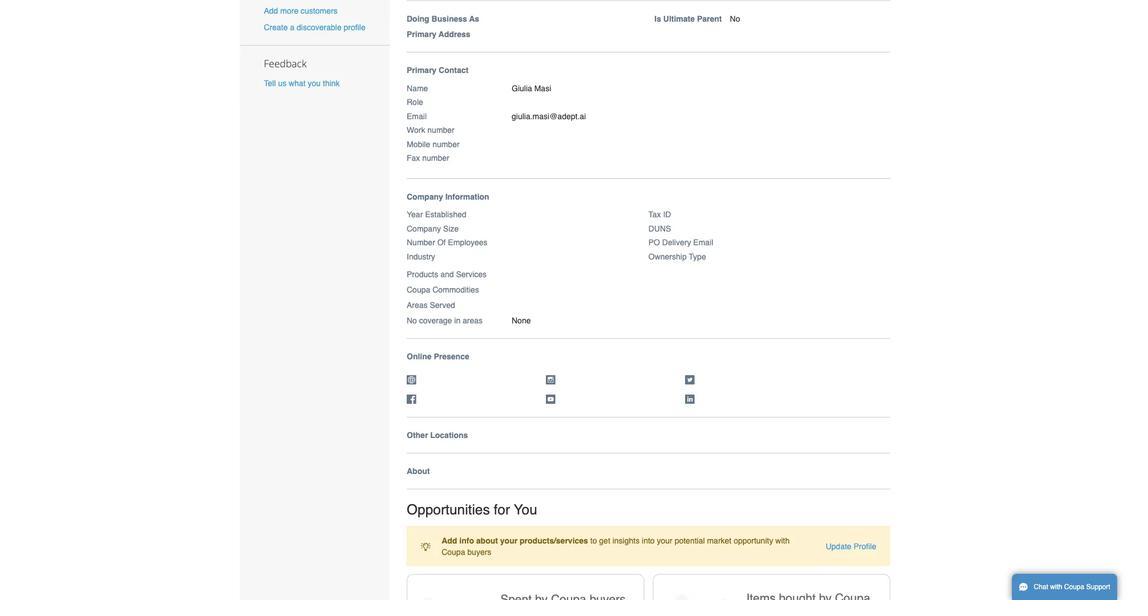 Task type: describe. For each thing, give the bounding box(es) containing it.
your inside to get insights into your potential market opportunity with coupa buyers
[[657, 536, 673, 546]]

tell
[[264, 79, 276, 88]]

id
[[664, 210, 672, 219]]

potential
[[675, 536, 705, 546]]

products
[[407, 270, 439, 279]]

for
[[494, 502, 510, 518]]

primary contact
[[407, 66, 469, 75]]

information
[[446, 192, 490, 201]]

more
[[280, 6, 299, 15]]

banner containing doing business as
[[403, 0, 903, 53]]

chat with coupa support button
[[1013, 574, 1118, 601]]

industry
[[407, 252, 435, 261]]

primary address
[[407, 30, 471, 39]]

add for add info about your products/services
[[442, 536, 458, 546]]

areas
[[407, 301, 428, 310]]

and
[[441, 270, 454, 279]]

mobile
[[407, 140, 431, 149]]

type
[[689, 252, 707, 261]]

primary for primary address
[[407, 30, 437, 39]]

products/services
[[520, 536, 589, 546]]

1 vertical spatial number
[[433, 140, 460, 149]]

customers
[[301, 6, 338, 15]]

insights
[[613, 536, 640, 546]]

support
[[1087, 583, 1111, 591]]

discoverable
[[297, 23, 342, 32]]

opportunities
[[407, 502, 490, 518]]

about
[[407, 467, 430, 476]]

fax
[[407, 154, 420, 163]]

no for no
[[730, 14, 741, 23]]

what
[[289, 79, 306, 88]]

is ultimate parent
[[655, 14, 722, 23]]

established
[[425, 210, 467, 219]]

coverage
[[419, 316, 452, 325]]

doing business as
[[407, 14, 480, 23]]

company information
[[407, 192, 490, 201]]

address
[[439, 30, 471, 39]]

alert containing add info about your products/services
[[407, 527, 891, 567]]

delivery
[[663, 238, 692, 247]]

buyers
[[468, 548, 492, 557]]

role
[[407, 98, 423, 107]]

ownership
[[649, 252, 687, 261]]

you
[[514, 502, 538, 518]]

get
[[600, 536, 611, 546]]

year established
[[407, 210, 467, 219]]

is
[[655, 14, 662, 23]]

work number mobile number fax number
[[407, 126, 460, 163]]

no coverage in areas
[[407, 316, 483, 325]]

to
[[591, 536, 597, 546]]

company for company information
[[407, 192, 443, 201]]

chat with coupa support
[[1035, 583, 1111, 591]]

commodities
[[433, 286, 479, 295]]

add for add more customers
[[264, 6, 278, 15]]

to get insights into your potential market opportunity with coupa buyers
[[442, 536, 790, 557]]

market
[[708, 536, 732, 546]]

other locations
[[407, 431, 468, 440]]

email inside the tax id duns po delivery email ownership type
[[694, 238, 714, 247]]

add info about your products/services
[[442, 536, 589, 546]]

giulia masi
[[512, 84, 552, 93]]

number of employees
[[407, 238, 488, 247]]

number
[[407, 238, 435, 247]]

profile
[[854, 542, 877, 551]]

employees
[[448, 238, 488, 247]]

online presence
[[407, 352, 470, 361]]

online
[[407, 352, 432, 361]]

company size
[[407, 224, 459, 233]]

tax id duns po delivery email ownership type
[[649, 210, 714, 261]]

work
[[407, 126, 426, 135]]

coupa commodities
[[407, 286, 479, 295]]

background image
[[407, 0, 891, 1]]

areas
[[463, 316, 483, 325]]

size
[[443, 224, 459, 233]]

create a discoverable profile
[[264, 23, 366, 32]]

masi
[[535, 84, 552, 93]]

other
[[407, 431, 428, 440]]

year
[[407, 210, 423, 219]]



Task type: locate. For each thing, give the bounding box(es) containing it.
number right mobile
[[433, 140, 460, 149]]

no down areas
[[407, 316, 417, 325]]

1 horizontal spatial email
[[694, 238, 714, 247]]

0 vertical spatial no
[[730, 14, 741, 23]]

tax
[[649, 210, 661, 219]]

your
[[501, 536, 518, 546], [657, 536, 673, 546]]

with right chat
[[1051, 583, 1063, 591]]

you
[[308, 79, 321, 88]]

1 horizontal spatial with
[[1051, 583, 1063, 591]]

add
[[264, 6, 278, 15], [442, 536, 458, 546]]

info
[[460, 536, 474, 546]]

opportunities for you
[[407, 502, 538, 518]]

coupa down info
[[442, 548, 466, 557]]

1 vertical spatial coupa
[[442, 548, 466, 557]]

ultimate
[[664, 14, 695, 23]]

1 primary from the top
[[407, 30, 437, 39]]

po
[[649, 238, 661, 247]]

a
[[290, 23, 295, 32]]

2 horizontal spatial coupa
[[1065, 583, 1085, 591]]

create
[[264, 23, 288, 32]]

1 horizontal spatial your
[[657, 536, 673, 546]]

number right work on the top of the page
[[428, 126, 455, 135]]

profile
[[344, 23, 366, 32]]

1 vertical spatial add
[[442, 536, 458, 546]]

email
[[407, 112, 427, 121], [694, 238, 714, 247]]

number
[[428, 126, 455, 135], [433, 140, 460, 149], [423, 154, 450, 163]]

company up year
[[407, 192, 443, 201]]

parent
[[698, 14, 722, 23]]

email up work on the top of the page
[[407, 112, 427, 121]]

1 your from the left
[[501, 536, 518, 546]]

1 horizontal spatial coupa
[[442, 548, 466, 557]]

feedback
[[264, 57, 307, 70]]

chat
[[1035, 583, 1049, 591]]

0 horizontal spatial coupa
[[407, 286, 431, 295]]

coupa inside to get insights into your potential market opportunity with coupa buyers
[[442, 548, 466, 557]]

services
[[456, 270, 487, 279]]

2 vertical spatial coupa
[[1065, 583, 1085, 591]]

no for no coverage in areas
[[407, 316, 417, 325]]

1 vertical spatial with
[[1051, 583, 1063, 591]]

in
[[455, 316, 461, 325]]

company up number
[[407, 224, 441, 233]]

1 company from the top
[[407, 192, 443, 201]]

giulia.masi@adept.ai
[[512, 112, 586, 121]]

1 vertical spatial no
[[407, 316, 417, 325]]

0 vertical spatial primary
[[407, 30, 437, 39]]

areas served
[[407, 301, 455, 310]]

1 vertical spatial email
[[694, 238, 714, 247]]

doing
[[407, 14, 430, 23]]

2 vertical spatial number
[[423, 154, 450, 163]]

your right the about
[[501, 536, 518, 546]]

of
[[438, 238, 446, 247]]

0 horizontal spatial add
[[264, 6, 278, 15]]

0 horizontal spatial your
[[501, 536, 518, 546]]

0 horizontal spatial no
[[407, 316, 417, 325]]

primary up name
[[407, 66, 437, 75]]

about
[[477, 536, 498, 546]]

opportunity
[[734, 536, 774, 546]]

as
[[470, 14, 480, 23]]

us
[[278, 79, 287, 88]]

business
[[432, 14, 467, 23]]

0 vertical spatial add
[[264, 6, 278, 15]]

primary for primary contact
[[407, 66, 437, 75]]

contact
[[439, 66, 469, 75]]

update profile link
[[826, 542, 877, 551]]

think
[[323, 79, 340, 88]]

number down mobile
[[423, 154, 450, 163]]

0 vertical spatial coupa
[[407, 286, 431, 295]]

primary inside banner
[[407, 30, 437, 39]]

coupa left support
[[1065, 583, 1085, 591]]

update profile
[[826, 542, 877, 551]]

products and services
[[407, 270, 487, 279]]

add more customers link
[[264, 6, 338, 15]]

coupa inside chat with coupa support 'button'
[[1065, 583, 1085, 591]]

1 horizontal spatial add
[[442, 536, 458, 546]]

1 horizontal spatial no
[[730, 14, 741, 23]]

2 company from the top
[[407, 224, 441, 233]]

primary
[[407, 30, 437, 39], [407, 66, 437, 75]]

email up type
[[694, 238, 714, 247]]

coupa up areas
[[407, 286, 431, 295]]

0 horizontal spatial with
[[776, 536, 790, 546]]

2 your from the left
[[657, 536, 673, 546]]

no
[[730, 14, 741, 23], [407, 316, 417, 325]]

1 vertical spatial primary
[[407, 66, 437, 75]]

into
[[642, 536, 655, 546]]

served
[[430, 301, 455, 310]]

2 primary from the top
[[407, 66, 437, 75]]

name
[[407, 84, 428, 93]]

with
[[776, 536, 790, 546], [1051, 583, 1063, 591]]

update
[[826, 542, 852, 551]]

create a discoverable profile link
[[264, 23, 366, 32]]

1 vertical spatial company
[[407, 224, 441, 233]]

coupa
[[407, 286, 431, 295], [442, 548, 466, 557], [1065, 583, 1085, 591]]

add up create
[[264, 6, 278, 15]]

giulia
[[512, 84, 533, 93]]

0 vertical spatial with
[[776, 536, 790, 546]]

with inside 'button'
[[1051, 583, 1063, 591]]

no inside banner
[[730, 14, 741, 23]]

duns
[[649, 224, 672, 233]]

0 horizontal spatial email
[[407, 112, 427, 121]]

0 vertical spatial number
[[428, 126, 455, 135]]

tell us what you think button
[[264, 78, 340, 89]]

add left info
[[442, 536, 458, 546]]

your right 'into'
[[657, 536, 673, 546]]

no right parent on the top right of the page
[[730, 14, 741, 23]]

with right opportunity
[[776, 536, 790, 546]]

tell us what you think
[[264, 79, 340, 88]]

primary down doing
[[407, 30, 437, 39]]

0 vertical spatial email
[[407, 112, 427, 121]]

with inside to get insights into your potential market opportunity with coupa buyers
[[776, 536, 790, 546]]

none
[[512, 316, 531, 325]]

banner
[[403, 0, 903, 53]]

alert
[[407, 527, 891, 567]]

locations
[[431, 431, 468, 440]]

company for company size
[[407, 224, 441, 233]]

0 vertical spatial company
[[407, 192, 443, 201]]



Task type: vqa. For each thing, say whether or not it's contained in the screenshot.
Your Profile link
no



